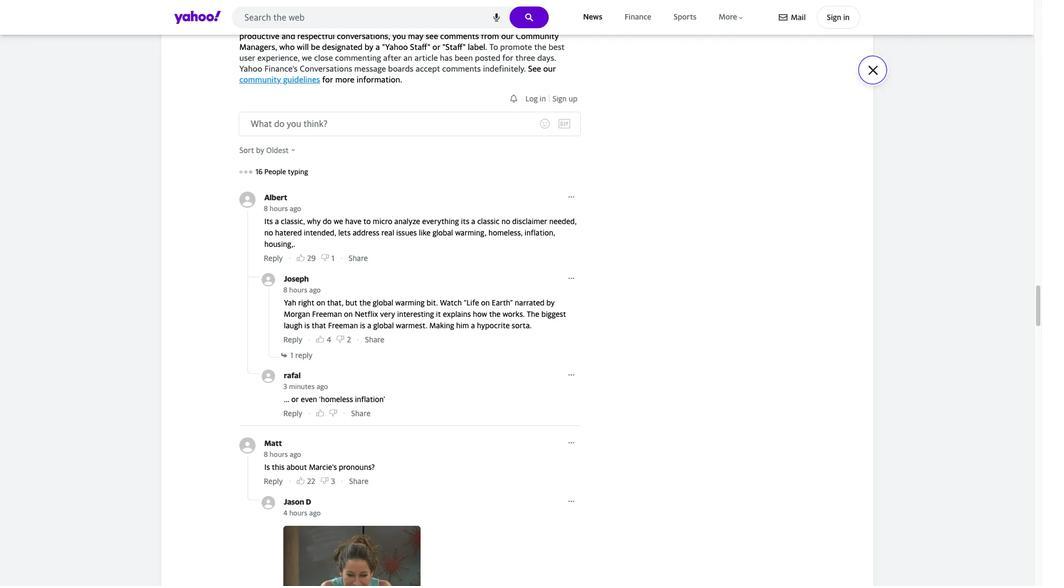 Task type: locate. For each thing, give the bounding box(es) containing it.
sign in link
[[817, 6, 861, 29]]

sports link
[[672, 10, 699, 24]]

finance link
[[623, 10, 654, 24]]

sign in
[[827, 12, 850, 22]]

news link
[[581, 10, 605, 24]]

None search field
[[232, 7, 549, 31]]

more
[[719, 12, 738, 21]]

toolbar containing mail
[[780, 6, 861, 29]]

toolbar
[[780, 6, 861, 29]]

finance
[[625, 12, 652, 21]]



Task type: vqa. For each thing, say whether or not it's contained in the screenshot.
2nd The Goldfish
no



Task type: describe. For each thing, give the bounding box(es) containing it.
news
[[584, 12, 603, 21]]

mail link
[[780, 8, 806, 27]]

sign
[[827, 12, 842, 22]]

Search query text field
[[232, 7, 549, 28]]

mail
[[791, 12, 806, 22]]

search image
[[525, 13, 534, 22]]

sports
[[674, 12, 697, 21]]

more button
[[717, 10, 747, 24]]

in
[[844, 12, 850, 22]]



